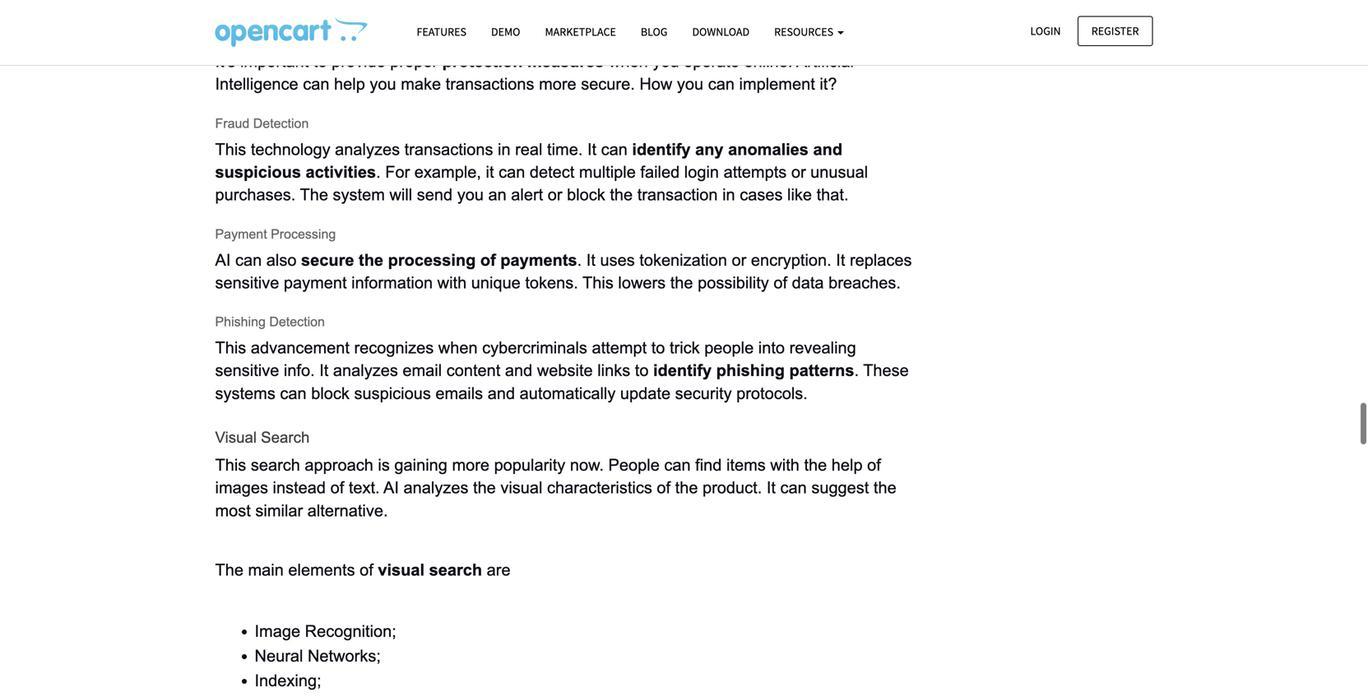 Task type: vqa. For each thing, say whether or not it's contained in the screenshot.
oc preklad slovak / slovenčina ver. 4.0.2.3
no



Task type: describe. For each thing, give the bounding box(es) containing it.
now.
[[570, 456, 604, 474]]

it?
[[820, 75, 837, 93]]

image recognition; neural networks; indexing;
[[255, 622, 397, 690]]

protection
[[443, 52, 523, 70]]

identify for can
[[633, 140, 691, 158]]

secure.
[[581, 75, 635, 93]]

this inside . it uses tokenization or encryption. it replaces sensitive payment information with unique tokens. this lowers the possibility of data breaches.
[[583, 274, 614, 292]]

attempt
[[592, 339, 647, 357]]

sensitive inside this advancement recognizes when cybercriminals attempt to trick people into revealing sensitive info. it analyzes email content and website links to
[[215, 361, 279, 380]]

email
[[403, 361, 442, 380]]

suspicious inside ". these systems can block suspicious emails and automatically update security protocols."
[[354, 384, 431, 402]]

processing
[[388, 251, 476, 269]]

processing
[[271, 227, 336, 241]]

information
[[352, 274, 433, 292]]

security
[[676, 384, 732, 402]]

help inside when you operate online. artificial intelligence can help you make transactions more secure. how you can implement it?
[[334, 75, 365, 93]]

gaining
[[395, 456, 448, 474]]

info.
[[284, 361, 315, 380]]

update
[[621, 384, 671, 402]]

activities
[[306, 163, 376, 181]]

like
[[788, 186, 812, 204]]

phishing
[[717, 361, 785, 380]]

it
[[486, 163, 494, 181]]

you inside . for example, it can detect multiple failed login attempts or unusual purchases. the system will send you an alert or block the transaction in cases like that.
[[457, 186, 484, 204]]

suggest
[[812, 479, 870, 497]]

blog
[[641, 24, 668, 39]]

with inside this search approach is gaining more popularity now. people can find items with the help of images instead of text. ai analyzes the visual characteristics of the product. it can suggest the most similar alternative.
[[771, 456, 800, 474]]

can down "important"
[[303, 75, 330, 93]]

cybercriminals
[[482, 339, 588, 357]]

into
[[759, 339, 785, 357]]

recognizes
[[354, 339, 434, 357]]

the inside . for example, it can detect multiple failed login attempts or unusual purchases. the system will send you an alert or block the transaction in cases like that.
[[300, 186, 328, 204]]

can left suggest
[[781, 479, 807, 497]]

. these systems can block suspicious emails and automatically update security protocols.
[[215, 361, 914, 402]]

measures
[[528, 52, 605, 70]]

features link
[[405, 17, 479, 46]]

the down popularity
[[473, 479, 496, 497]]

it inside this search approach is gaining more popularity now. people can find items with the help of images instead of text. ai analyzes the visual characteristics of the product. it can suggest the most similar alternative.
[[767, 479, 776, 497]]

most
[[215, 502, 251, 520]]

unusual
[[811, 163, 869, 181]]

this for analyzes
[[215, 140, 246, 158]]

block inside ". these systems can block suspicious emails and automatically update security protocols."
[[311, 384, 350, 402]]

and inside this advancement recognizes when cybercriminals attempt to trick people into revealing sensitive info. it analyzes email content and website links to
[[505, 361, 533, 380]]

cases
[[740, 186, 783, 204]]

example,
[[415, 163, 482, 181]]

the right suggest
[[874, 479, 897, 497]]

identify any anomalies and suspicious activities
[[215, 140, 847, 181]]

anomalies
[[729, 140, 809, 158]]

detection for fraud detection
[[253, 116, 309, 131]]

phishing detection
[[215, 315, 325, 329]]

blog link
[[629, 17, 680, 46]]

implement
[[740, 75, 816, 93]]

payments
[[501, 251, 578, 269]]

it's
[[215, 52, 236, 70]]

recognition;
[[305, 622, 397, 640]]

demo link
[[479, 17, 533, 46]]

it inside this advancement recognizes when cybercriminals attempt to trick people into revealing sensitive info. it analyzes email content and website links to
[[320, 361, 329, 380]]

revealing
[[790, 339, 857, 357]]

the inside . it uses tokenization or encryption. it replaces sensitive payment information with unique tokens. this lowers the possibility of data breaches.
[[671, 274, 694, 292]]

breaches.
[[829, 274, 901, 292]]

replaces
[[850, 251, 912, 269]]

register
[[1092, 23, 1140, 38]]

encryption.
[[751, 251, 832, 269]]

suspicious inside identify any anomalies and suspicious activities
[[215, 163, 301, 181]]

phishing
[[215, 315, 266, 329]]

the inside . for example, it can detect multiple failed login attempts or unusual purchases. the system will send you an alert or block the transaction in cases like that.
[[610, 186, 633, 204]]

operate
[[684, 52, 740, 70]]

people
[[609, 456, 660, 474]]

failed
[[641, 163, 680, 181]]

tokenization
[[640, 251, 728, 269]]

0 horizontal spatial ai
[[215, 251, 231, 269]]

you up the how
[[653, 52, 680, 70]]

visual search
[[215, 429, 310, 446]]

identify for people
[[654, 361, 712, 380]]

that.
[[817, 186, 849, 204]]

will
[[390, 186, 413, 204]]

of down approach
[[331, 479, 344, 497]]

automatically
[[520, 384, 616, 402]]

send
[[417, 186, 453, 204]]

unique
[[471, 274, 521, 292]]

the up information
[[359, 251, 384, 269]]

this advancement recognizes when cybercriminals attempt to trick people into revealing sensitive info. it analyzes email content and website links to
[[215, 339, 861, 380]]

attempts
[[724, 163, 787, 181]]

neural
[[255, 647, 303, 665]]

links
[[598, 361, 631, 380]]

0 vertical spatial in
[[498, 140, 511, 158]]

this technology analyzes transactions in real time. it can
[[215, 140, 633, 158]]

can left find
[[665, 456, 691, 474]]

alternative.
[[308, 502, 388, 520]]

uses
[[600, 251, 635, 269]]

images
[[215, 479, 268, 497]]

download link
[[680, 17, 762, 46]]

. for these
[[855, 361, 859, 380]]

of up unique
[[481, 251, 496, 269]]

how
[[640, 75, 673, 93]]



Task type: locate. For each thing, give the bounding box(es) containing it.
. up tokens.
[[578, 251, 582, 269]]

0 vertical spatial analyzes
[[335, 140, 400, 158]]

in left real
[[498, 140, 511, 158]]

approach
[[305, 456, 374, 474]]

fraud detection
[[215, 116, 309, 131]]

artificial
[[797, 52, 854, 70]]

content
[[447, 361, 501, 380]]

in inside . for example, it can detect multiple failed login attempts or unusual purchases. the system will send you an alert or block the transaction in cases like that.
[[723, 186, 736, 204]]

1 vertical spatial more
[[452, 456, 490, 474]]

1 vertical spatial suspicious
[[354, 384, 431, 402]]

0 vertical spatial search
[[251, 456, 300, 474]]

2 sensitive from the top
[[215, 361, 279, 380]]

the down activities
[[300, 186, 328, 204]]

sensitive up systems
[[215, 361, 279, 380]]

protocols.
[[737, 384, 808, 402]]

0 vertical spatial help
[[334, 75, 365, 93]]

this up images
[[215, 456, 246, 474]]

transactions up the example,
[[405, 140, 493, 158]]

1 vertical spatial when
[[439, 339, 478, 357]]

search inside this search approach is gaining more popularity now. people can find items with the help of images instead of text. ai analyzes the visual characteristics of the product. it can suggest the most similar alternative.
[[251, 456, 300, 474]]

help inside this search approach is gaining more popularity now. people can find items with the help of images instead of text. ai analyzes the visual characteristics of the product. it can suggest the most similar alternative.
[[832, 456, 863, 474]]

1 vertical spatial transactions
[[405, 140, 493, 158]]

register link
[[1078, 16, 1154, 46]]

2 vertical spatial analyzes
[[404, 479, 469, 497]]

transactions inside when you operate online. artificial intelligence can help you make transactions more secure. how you can implement it?
[[446, 75, 535, 93]]

0 horizontal spatial the
[[215, 561, 244, 579]]

to
[[314, 52, 327, 70], [652, 339, 665, 357], [635, 361, 649, 380]]

detection
[[253, 116, 309, 131], [269, 315, 325, 329]]

0 vertical spatial .
[[376, 163, 381, 181]]

emails
[[436, 384, 483, 402]]

0 vertical spatial block
[[567, 186, 606, 204]]

this inside this search approach is gaining more popularity now. people can find items with the help of images instead of text. ai analyzes the visual characteristics of the product. it can suggest the most similar alternative.
[[215, 456, 246, 474]]

ai down is
[[384, 479, 399, 497]]

0 vertical spatial ai
[[215, 251, 231, 269]]

ai inside this search approach is gaining more popularity now. people can find items with the help of images instead of text. ai analyzes the visual characteristics of the product. it can suggest the most similar alternative.
[[384, 479, 399, 497]]

this down phishing
[[215, 339, 246, 357]]

or up the possibility
[[732, 251, 747, 269]]

0 horizontal spatial in
[[498, 140, 511, 158]]

0 horizontal spatial with
[[438, 274, 467, 292]]

in
[[498, 140, 511, 158], [723, 186, 736, 204]]

data
[[792, 274, 824, 292]]

or up like
[[792, 163, 806, 181]]

download
[[693, 24, 750, 39]]

this search approach is gaining more popularity now. people can find items with the help of images instead of text. ai analyzes the visual characteristics of the product. it can suggest the most similar alternative.
[[215, 456, 902, 520]]

can right it at the left of page
[[499, 163, 525, 181]]

this for approach
[[215, 456, 246, 474]]

technology
[[251, 140, 331, 158]]

website
[[537, 361, 593, 380]]

1 horizontal spatial visual
[[501, 479, 543, 497]]

make
[[401, 75, 441, 93]]

0 vertical spatial visual
[[501, 479, 543, 497]]

characteristics
[[547, 479, 653, 497]]

2 horizontal spatial .
[[855, 361, 859, 380]]

help
[[334, 75, 365, 93], [832, 456, 863, 474]]

the
[[610, 186, 633, 204], [359, 251, 384, 269], [671, 274, 694, 292], [805, 456, 827, 474], [473, 479, 496, 497], [676, 479, 698, 497], [874, 479, 897, 497]]

more right gaining
[[452, 456, 490, 474]]

can inside . for example, it can detect multiple failed login attempts or unusual purchases. the system will send you an alert or block the transaction in cases like that.
[[499, 163, 525, 181]]

indexing;
[[255, 672, 322, 690]]

real
[[515, 140, 543, 158]]

1 horizontal spatial block
[[567, 186, 606, 204]]

items
[[727, 456, 766, 474]]

advancement
[[251, 339, 350, 357]]

you left the an
[[457, 186, 484, 204]]

when inside this advancement recognizes when cybercriminals attempt to trick people into revealing sensitive info. it analyzes email content and website links to
[[439, 339, 478, 357]]

proper
[[390, 52, 438, 70]]

of
[[481, 251, 496, 269], [774, 274, 788, 292], [868, 456, 881, 474], [331, 479, 344, 497], [657, 479, 671, 497], [360, 561, 374, 579]]

main
[[248, 561, 284, 579]]

lowers
[[618, 274, 666, 292]]

0 horizontal spatial more
[[452, 456, 490, 474]]

the up suggest
[[805, 456, 827, 474]]

visual
[[215, 429, 257, 446]]

in left cases
[[723, 186, 736, 204]]

sensitive inside . it uses tokenization or encryption. it replaces sensitive payment information with unique tokens. this lowers the possibility of data breaches.
[[215, 274, 279, 292]]

it up "breaches."
[[837, 251, 846, 269]]

0 horizontal spatial block
[[311, 384, 350, 402]]

when up secure.
[[609, 52, 648, 70]]

to left the trick
[[652, 339, 665, 357]]

1 vertical spatial the
[[215, 561, 244, 579]]

this inside this advancement recognizes when cybercriminals attempt to trick people into revealing sensitive info. it analyzes email content and website links to
[[215, 339, 246, 357]]

transactions down protection
[[446, 75, 535, 93]]

1 horizontal spatial or
[[732, 251, 747, 269]]

1 vertical spatial visual
[[378, 561, 425, 579]]

1 vertical spatial block
[[311, 384, 350, 402]]

0 vertical spatial transactions
[[446, 75, 535, 93]]

1 horizontal spatial search
[[429, 561, 482, 579]]

1 horizontal spatial to
[[635, 361, 649, 380]]

1 vertical spatial search
[[429, 561, 482, 579]]

ai can also secure the processing of payments
[[215, 251, 578, 269]]

1 horizontal spatial in
[[723, 186, 736, 204]]

can down info.
[[280, 384, 307, 402]]

people
[[705, 339, 754, 357]]

1 horizontal spatial .
[[578, 251, 582, 269]]

analyzes inside this search approach is gaining more popularity now. people can find items with the help of images instead of text. ai analyzes the visual characteristics of the product. it can suggest the most similar alternative.
[[404, 479, 469, 497]]

0 horizontal spatial search
[[251, 456, 300, 474]]

help down provide
[[334, 75, 365, 93]]

demo
[[491, 24, 521, 39]]

can up multiple
[[601, 140, 628, 158]]

transaction
[[638, 186, 718, 204]]

you down provide
[[370, 75, 396, 93]]

and inside ". these systems can block suspicious emails and automatically update security protocols."
[[488, 384, 515, 402]]

0 horizontal spatial when
[[439, 339, 478, 357]]

time.
[[547, 140, 583, 158]]

1 horizontal spatial when
[[609, 52, 648, 70]]

0 horizontal spatial or
[[548, 186, 563, 204]]

. inside ". these systems can block suspicious emails and automatically update security protocols."
[[855, 361, 859, 380]]

this for recognizes
[[215, 339, 246, 357]]

analyzes down gaining
[[404, 479, 469, 497]]

is
[[378, 456, 390, 474]]

1 horizontal spatial the
[[300, 186, 328, 204]]

1 vertical spatial or
[[548, 186, 563, 204]]

it
[[588, 140, 597, 158], [587, 251, 596, 269], [837, 251, 846, 269], [320, 361, 329, 380], [767, 479, 776, 497]]

to down the "practices"
[[314, 52, 327, 70]]

identify up the failed
[[633, 140, 691, 158]]

this down fraud on the top left of the page
[[215, 140, 246, 158]]

detection up advancement
[[269, 315, 325, 329]]

0 horizontal spatial .
[[376, 163, 381, 181]]

search left 'are'
[[429, 561, 482, 579]]

when up content
[[439, 339, 478, 357]]

and up unusual
[[814, 140, 843, 158]]

2 horizontal spatial to
[[652, 339, 665, 357]]

online.
[[745, 52, 793, 70]]

0 horizontal spatial visual
[[378, 561, 425, 579]]

alert
[[511, 186, 543, 204]]

1 vertical spatial and
[[505, 361, 533, 380]]

payment processing
[[215, 227, 336, 241]]

and down "cybercriminals"
[[505, 361, 533, 380]]

it right "time."
[[588, 140, 597, 158]]

networks;
[[308, 647, 381, 665]]

more down measures
[[539, 75, 577, 93]]

and inside identify any anomalies and suspicious activities
[[814, 140, 843, 158]]

2 vertical spatial to
[[635, 361, 649, 380]]

analyzes up activities
[[335, 140, 400, 158]]

transactions
[[446, 75, 535, 93], [405, 140, 493, 158]]

intelligence
[[215, 75, 299, 93]]

. inside . it uses tokenization or encryption. it replaces sensitive payment information with unique tokens. this lowers the possibility of data breaches.
[[578, 251, 582, 269]]

block down multiple
[[567, 186, 606, 204]]

similar
[[255, 502, 303, 520]]

to up update
[[635, 361, 649, 380]]

0 vertical spatial suspicious
[[215, 163, 301, 181]]

and down content
[[488, 384, 515, 402]]

1 vertical spatial detection
[[269, 315, 325, 329]]

when
[[609, 52, 648, 70], [439, 339, 478, 357]]

1 sensitive from the top
[[215, 274, 279, 292]]

of down people
[[657, 479, 671, 497]]

1 vertical spatial in
[[723, 186, 736, 204]]

of up suggest
[[868, 456, 881, 474]]

it right product.
[[767, 479, 776, 497]]

it left uses
[[587, 251, 596, 269]]

multiple
[[579, 163, 636, 181]]

integrating artificial intelligence in e-commerce operations image
[[215, 17, 368, 47]]

any
[[696, 140, 724, 158]]

find
[[696, 456, 722, 474]]

block down info.
[[311, 384, 350, 402]]

payment
[[215, 227, 267, 241]]

the left the main
[[215, 561, 244, 579]]

0 vertical spatial and
[[814, 140, 843, 158]]

1 horizontal spatial help
[[832, 456, 863, 474]]

. left these
[[855, 361, 859, 380]]

this
[[215, 140, 246, 158], [583, 274, 614, 292], [215, 339, 246, 357], [215, 456, 246, 474]]

suspicious up purchases.
[[215, 163, 301, 181]]

identify inside identify any anomalies and suspicious activities
[[633, 140, 691, 158]]

0 vertical spatial more
[[539, 75, 577, 93]]

when inside when you operate online. artificial intelligence can help you make transactions more secure. how you can implement it?
[[609, 52, 648, 70]]

analyzes inside this advancement recognizes when cybercriminals attempt to trick people into revealing sensitive info. it analyzes email content and website links to
[[333, 361, 398, 380]]

1 vertical spatial to
[[652, 339, 665, 357]]

analyzes
[[335, 140, 400, 158], [333, 361, 398, 380], [404, 479, 469, 497]]

0 vertical spatial detection
[[253, 116, 309, 131]]

secure
[[301, 251, 354, 269]]

0 vertical spatial identify
[[633, 140, 691, 158]]

. left for
[[376, 163, 381, 181]]

with down processing
[[438, 274, 467, 292]]

2 vertical spatial or
[[732, 251, 747, 269]]

0 vertical spatial or
[[792, 163, 806, 181]]

can inside ". these systems can block suspicious emails and automatically update security protocols."
[[280, 384, 307, 402]]

the down the tokenization
[[671, 274, 694, 292]]

with inside . it uses tokenization or encryption. it replaces sensitive payment information with unique tokens. this lowers the possibility of data breaches.
[[438, 274, 467, 292]]

also
[[266, 251, 297, 269]]

1 vertical spatial .
[[578, 251, 582, 269]]

analyzes down recognizes
[[333, 361, 398, 380]]

detect
[[530, 163, 575, 181]]

the main elements of visual search are
[[215, 561, 511, 579]]

. for for
[[376, 163, 381, 181]]

1 vertical spatial identify
[[654, 361, 712, 380]]

. it uses tokenization or encryption. it replaces sensitive payment information with unique tokens. this lowers the possibility of data breaches.
[[215, 251, 917, 292]]

0 horizontal spatial to
[[314, 52, 327, 70]]

. for it
[[578, 251, 582, 269]]

marketplace
[[545, 24, 616, 39]]

practices
[[275, 25, 338, 43]]

0 vertical spatial sensitive
[[215, 274, 279, 292]]

1 horizontal spatial ai
[[384, 479, 399, 497]]

0 vertical spatial when
[[609, 52, 648, 70]]

block inside . for example, it can detect multiple failed login attempts or unusual purchases. the system will send you an alert or block the transaction in cases like that.
[[567, 186, 606, 204]]

identify down the trick
[[654, 361, 712, 380]]

visual up recognition;
[[378, 561, 425, 579]]

help up suggest
[[832, 456, 863, 474]]

it right info.
[[320, 361, 329, 380]]

2 vertical spatial and
[[488, 384, 515, 402]]

can down payment
[[235, 251, 262, 269]]

image
[[255, 622, 301, 640]]

the down find
[[676, 479, 698, 497]]

or inside . it uses tokenization or encryption. it replaces sensitive payment information with unique tokens. this lowers the possibility of data breaches.
[[732, 251, 747, 269]]

possibility
[[698, 274, 769, 292]]

1 vertical spatial sensitive
[[215, 361, 279, 380]]

login
[[1031, 23, 1061, 38]]

with right the items at the right of the page
[[771, 456, 800, 474]]

0 horizontal spatial help
[[334, 75, 365, 93]]

0 vertical spatial the
[[300, 186, 328, 204]]

payment
[[284, 274, 347, 292]]

visual down popularity
[[501, 479, 543, 497]]

you down operate in the top of the page
[[677, 75, 704, 93]]

ai down payment
[[215, 251, 231, 269]]

0 horizontal spatial suspicious
[[215, 163, 301, 181]]

0 vertical spatial to
[[314, 52, 327, 70]]

marketplace link
[[533, 17, 629, 46]]

search down search
[[251, 456, 300, 474]]

when you operate online. artificial intelligence can help you make transactions more secure. how you can implement it?
[[215, 52, 859, 93]]

security
[[215, 25, 271, 43]]

important
[[240, 52, 309, 70]]

this down uses
[[583, 274, 614, 292]]

0 vertical spatial with
[[438, 274, 467, 292]]

1 horizontal spatial more
[[539, 75, 577, 93]]

search
[[261, 429, 310, 446]]

or down "detect"
[[548, 186, 563, 204]]

1 horizontal spatial suspicious
[[354, 384, 431, 402]]

detection for phishing detection
[[269, 315, 325, 329]]

detection up technology
[[253, 116, 309, 131]]

1 vertical spatial help
[[832, 456, 863, 474]]

of down encryption.
[[774, 274, 788, 292]]

2 vertical spatial .
[[855, 361, 859, 380]]

purchases.
[[215, 186, 296, 204]]

2 horizontal spatial or
[[792, 163, 806, 181]]

1 vertical spatial analyzes
[[333, 361, 398, 380]]

of right elements
[[360, 561, 374, 579]]

can down operate in the top of the page
[[708, 75, 735, 93]]

suspicious down email
[[354, 384, 431, 402]]

the down multiple
[[610, 186, 633, 204]]

more inside this search approach is gaining more popularity now. people can find items with the help of images instead of text. ai analyzes the visual characteristics of the product. it can suggest the most similar alternative.
[[452, 456, 490, 474]]

1 vertical spatial with
[[771, 456, 800, 474]]

of inside . it uses tokenization or encryption. it replaces sensitive payment information with unique tokens. this lowers the possibility of data breaches.
[[774, 274, 788, 292]]

visual inside this search approach is gaining more popularity now. people can find items with the help of images instead of text. ai analyzes the visual characteristics of the product. it can suggest the most similar alternative.
[[501, 479, 543, 497]]

ai
[[215, 251, 231, 269], [384, 479, 399, 497]]

1 horizontal spatial with
[[771, 456, 800, 474]]

features
[[417, 24, 467, 39]]

identify phishing patterns
[[654, 361, 855, 380]]

login link
[[1017, 16, 1075, 46]]

. inside . for example, it can detect multiple failed login attempts or unusual purchases. the system will send you an alert or block the transaction in cases like that.
[[376, 163, 381, 181]]

. for example, it can detect multiple failed login attempts or unusual purchases. the system will send you an alert or block the transaction in cases like that.
[[215, 163, 873, 204]]

more inside when you operate online. artificial intelligence can help you make transactions more secure. how you can implement it?
[[539, 75, 577, 93]]

1 vertical spatial ai
[[384, 479, 399, 497]]

sensitive up phishing
[[215, 274, 279, 292]]

instead
[[273, 479, 326, 497]]



